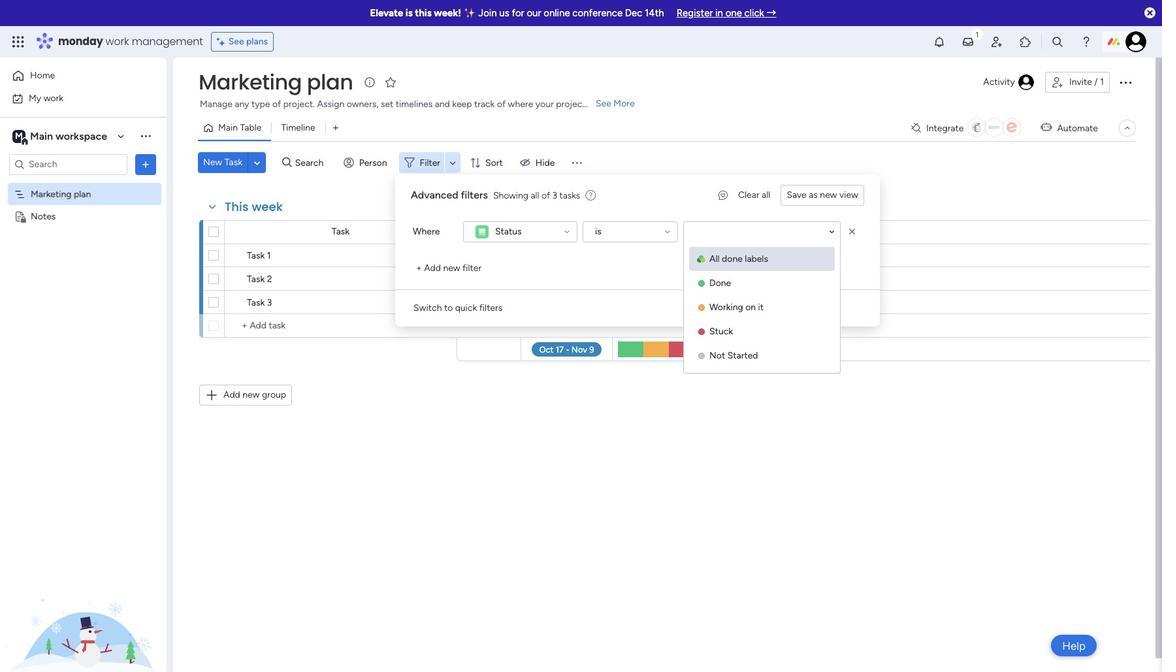 Task type: vqa. For each thing, say whether or not it's contained in the screenshot.
Task associated with Task 1
yes



Task type: describe. For each thing, give the bounding box(es) containing it.
1 status from the left
[[495, 226, 522, 237]]

tasks
[[560, 190, 581, 201]]

due date
[[548, 226, 586, 238]]

to
[[444, 303, 453, 314]]

all inside "clear all" button
[[762, 190, 771, 201]]

group
[[262, 390, 286, 401]]

see for see plans
[[229, 36, 244, 47]]

done
[[722, 254, 743, 265]]

manage
[[200, 99, 233, 110]]

+ Add task text field
[[231, 318, 451, 334]]

Owner field
[[472, 225, 506, 240]]

3 inside advanced filters showing all of 3 tasks
[[553, 190, 558, 201]]

new
[[203, 157, 222, 168]]

invite
[[1070, 76, 1093, 88]]

1 vertical spatial is
[[595, 226, 602, 237]]

collapse board header image
[[1123, 123, 1133, 133]]

owners,
[[347, 99, 379, 110]]

all
[[710, 254, 720, 265]]

0 vertical spatial marketing plan
[[199, 67, 353, 97]]

any
[[235, 99, 249, 110]]

monday
[[58, 34, 103, 49]]

0 vertical spatial filters
[[461, 189, 488, 201]]

Marketing plan field
[[195, 67, 356, 97]]

work for monday
[[106, 34, 129, 49]]

save as new view
[[787, 190, 859, 201]]

lottie animation element
[[0, 541, 167, 673]]

this week
[[225, 199, 283, 215]]

main for main table
[[218, 122, 238, 133]]

1 vertical spatial working
[[710, 302, 744, 313]]

person button
[[338, 152, 395, 173]]

elevate
[[370, 7, 403, 19]]

v2 done deadline image
[[526, 273, 537, 285]]

table
[[240, 122, 262, 133]]

remove sort image
[[846, 225, 859, 239]]

manage any type of project. assign owners, set timelines and keep track of where your project stands.
[[200, 99, 617, 110]]

my work
[[29, 92, 63, 104]]

0 horizontal spatial done
[[646, 273, 667, 284]]

task for task 2
[[247, 274, 265, 285]]

view
[[840, 190, 859, 201]]

where
[[413, 226, 440, 237]]

date
[[567, 226, 586, 238]]

register in one click →
[[677, 7, 777, 19]]

autopilot image
[[1041, 119, 1052, 136]]

one
[[726, 7, 742, 19]]

main table button
[[198, 118, 272, 139]]

status inside field
[[643, 226, 670, 238]]

add to favorites image
[[385, 75, 398, 89]]

project
[[556, 99, 586, 110]]

0 horizontal spatial working on it
[[629, 250, 684, 261]]

dapulse integrations image
[[912, 123, 921, 133]]

0 horizontal spatial working
[[629, 250, 663, 261]]

14th
[[645, 7, 664, 19]]

dec
[[625, 7, 643, 19]]

new for filter
[[443, 263, 461, 274]]

new task
[[203, 157, 243, 168]]

v2 search image
[[282, 155, 292, 170]]

not
[[710, 350, 726, 361]]

workspace
[[55, 130, 107, 142]]

set
[[381, 99, 394, 110]]

quick
[[455, 303, 477, 314]]

online
[[544, 7, 570, 19]]

Search field
[[292, 154, 331, 172]]

where
[[508, 99, 534, 110]]

/
[[1095, 76, 1098, 88]]

+ add new filter button
[[411, 258, 487, 279]]

all done labels
[[710, 254, 769, 265]]

1 image
[[972, 27, 984, 42]]

owner
[[475, 226, 503, 238]]

1 vertical spatial 3
[[267, 297, 272, 308]]

v2 user feedback image
[[719, 189, 728, 202]]

filter
[[420, 157, 441, 168]]

see more
[[596, 98, 635, 109]]

filter button
[[399, 152, 461, 173]]

on inside list box
[[746, 302, 756, 313]]

search everything image
[[1052, 35, 1065, 48]]

task for task 3
[[247, 297, 265, 308]]

sort
[[486, 157, 503, 168]]

m
[[15, 130, 23, 141]]

clear all
[[738, 190, 771, 201]]

✨
[[464, 7, 476, 19]]

learn more image
[[586, 190, 596, 202]]

main table
[[218, 122, 262, 133]]

stands.
[[588, 99, 617, 110]]

+ add new filter
[[416, 263, 482, 274]]

help
[[1063, 640, 1086, 653]]

as
[[809, 190, 818, 201]]

new task button
[[198, 152, 248, 173]]

keep
[[452, 99, 472, 110]]

Due Date field
[[545, 225, 590, 240]]

track
[[474, 99, 495, 110]]

person
[[359, 157, 387, 168]]

lottie animation image
[[0, 541, 167, 673]]

1 horizontal spatial it
[[759, 302, 764, 313]]

integrate
[[927, 123, 964, 134]]

nov
[[556, 274, 571, 284]]

save
[[787, 190, 807, 201]]

1 horizontal spatial done
[[710, 278, 731, 289]]

of inside advanced filters showing all of 3 tasks
[[542, 190, 550, 201]]

timelines
[[396, 99, 433, 110]]

not started
[[710, 350, 758, 361]]

my work button
[[8, 88, 141, 109]]

kendall parks image
[[1126, 31, 1147, 52]]

show board description image
[[362, 76, 378, 89]]

Search in workspace field
[[27, 157, 109, 172]]

clear all button
[[733, 185, 776, 206]]

menu image
[[571, 156, 584, 169]]

column information image for status
[[682, 227, 693, 238]]

help button
[[1052, 635, 1097, 657]]

monday work management
[[58, 34, 203, 49]]

plans
[[246, 36, 268, 47]]

activity button
[[979, 72, 1040, 93]]

invite members image
[[991, 35, 1004, 48]]

advanced
[[411, 189, 459, 201]]

0 horizontal spatial it
[[678, 250, 684, 261]]

add view image
[[333, 123, 338, 133]]



Task type: locate. For each thing, give the bounding box(es) containing it.
0 horizontal spatial plan
[[74, 189, 91, 200]]

click
[[745, 7, 765, 19]]

column information image right date on the top
[[595, 227, 606, 238]]

us
[[500, 7, 510, 19]]

plan down "search in workspace" field
[[74, 189, 91, 200]]

marketing up notes
[[31, 189, 72, 200]]

new for view
[[820, 190, 838, 201]]

new left group
[[243, 390, 260, 401]]

0 vertical spatial working
[[629, 250, 663, 261]]

main right "workspace" icon on the top
[[30, 130, 53, 142]]

hide
[[536, 157, 555, 168]]

→
[[767, 7, 777, 19]]

all inside advanced filters showing all of 3 tasks
[[531, 190, 539, 201]]

main inside button
[[218, 122, 238, 133]]

of
[[272, 99, 281, 110], [497, 99, 506, 110], [542, 190, 550, 201]]

all right clear
[[762, 190, 771, 201]]

add inside button
[[424, 263, 441, 274]]

1 vertical spatial working on it
[[710, 302, 764, 313]]

0 horizontal spatial column information image
[[595, 227, 606, 238]]

marketing plan up notes
[[31, 189, 91, 200]]

1 horizontal spatial options image
[[1118, 75, 1134, 90]]

new left filter
[[443, 263, 461, 274]]

add new group
[[224, 390, 286, 401]]

0 horizontal spatial marketing
[[31, 189, 72, 200]]

0 vertical spatial marketing
[[199, 67, 302, 97]]

invite / 1 button
[[1046, 72, 1110, 93]]

notifications image
[[933, 35, 946, 48]]

1 horizontal spatial of
[[497, 99, 506, 110]]

labels
[[745, 254, 769, 265]]

add right +
[[424, 263, 441, 274]]

2 status from the left
[[643, 226, 670, 238]]

1 horizontal spatial see
[[596, 98, 612, 109]]

new right 'as'
[[820, 190, 838, 201]]

1 vertical spatial filters
[[480, 303, 503, 314]]

5
[[573, 274, 578, 284]]

1 right /
[[1101, 76, 1105, 88]]

options image right /
[[1118, 75, 1134, 90]]

timeline
[[281, 122, 316, 133]]

workspace selection element
[[12, 128, 109, 145]]

see left plans
[[229, 36, 244, 47]]

help image
[[1080, 35, 1093, 48]]

0 vertical spatial is
[[406, 7, 413, 19]]

this
[[225, 199, 249, 215]]

2 column information image from the left
[[682, 227, 693, 238]]

1 horizontal spatial working on it
[[710, 302, 764, 313]]

1 up 2
[[267, 250, 271, 261]]

it down labels at the top
[[759, 302, 764, 313]]

2 horizontal spatial new
[[820, 190, 838, 201]]

arrow down image
[[445, 155, 461, 171]]

0 horizontal spatial main
[[30, 130, 53, 142]]

filter
[[463, 263, 482, 274]]

1 horizontal spatial work
[[106, 34, 129, 49]]

status
[[495, 226, 522, 237], [643, 226, 670, 238]]

2
[[267, 274, 272, 285]]

working on it
[[629, 250, 684, 261], [710, 302, 764, 313]]

of right type
[[272, 99, 281, 110]]

column information image for due date
[[595, 227, 606, 238]]

invite / 1
[[1070, 76, 1105, 88]]

3
[[553, 190, 558, 201], [267, 297, 272, 308]]

conference
[[573, 7, 623, 19]]

3 left tasks
[[553, 190, 558, 201]]

see more link
[[595, 97, 636, 110]]

work
[[106, 34, 129, 49], [44, 92, 63, 104]]

1 horizontal spatial is
[[595, 226, 602, 237]]

1 vertical spatial new
[[443, 263, 461, 274]]

all
[[762, 190, 771, 201], [531, 190, 539, 201]]

is left this
[[406, 7, 413, 19]]

1 horizontal spatial add
[[424, 263, 441, 274]]

main for main workspace
[[30, 130, 53, 142]]

register in one click → link
[[677, 7, 777, 19]]

sort button
[[465, 152, 511, 173]]

home
[[30, 70, 55, 81]]

assign
[[317, 99, 345, 110]]

0 horizontal spatial 3
[[267, 297, 272, 308]]

0 horizontal spatial 1
[[267, 250, 271, 261]]

1 vertical spatial 1
[[267, 250, 271, 261]]

it left all
[[678, 250, 684, 261]]

0 horizontal spatial options image
[[139, 158, 152, 171]]

management
[[132, 34, 203, 49]]

showing
[[493, 190, 529, 201]]

0 horizontal spatial marketing plan
[[31, 189, 91, 200]]

1 vertical spatial options image
[[139, 158, 152, 171]]

switch
[[414, 303, 442, 314]]

1 horizontal spatial list box
[[684, 242, 840, 368]]

0 horizontal spatial work
[[44, 92, 63, 104]]

1 horizontal spatial working
[[710, 302, 744, 313]]

0 horizontal spatial status
[[495, 226, 522, 237]]

0 horizontal spatial list box
[[0, 180, 167, 404]]

1 horizontal spatial status
[[643, 226, 670, 238]]

1 vertical spatial marketing
[[31, 189, 72, 200]]

switch to quick filters
[[414, 303, 503, 314]]

my
[[29, 92, 41, 104]]

1 all from the left
[[762, 190, 771, 201]]

see
[[229, 36, 244, 47], [596, 98, 612, 109]]

more
[[614, 98, 635, 109]]

0 horizontal spatial see
[[229, 36, 244, 47]]

work right monday at the top of page
[[106, 34, 129, 49]]

workspace image
[[12, 129, 25, 143]]

2 horizontal spatial of
[[542, 190, 550, 201]]

0 vertical spatial add
[[424, 263, 441, 274]]

home button
[[8, 65, 141, 86]]

This week field
[[222, 199, 286, 216]]

all right showing
[[531, 190, 539, 201]]

see plans button
[[211, 32, 274, 52]]

0 horizontal spatial all
[[531, 190, 539, 201]]

for
[[512, 7, 525, 19]]

of right track
[[497, 99, 506, 110]]

done down 'status' field
[[646, 273, 667, 284]]

list box containing all done labels
[[684, 242, 840, 368]]

apps image
[[1020, 35, 1033, 48]]

task 3
[[247, 297, 272, 308]]

3 down 2
[[267, 297, 272, 308]]

options image
[[1118, 75, 1134, 90], [139, 158, 152, 171]]

list box
[[0, 180, 167, 404], [684, 242, 840, 368]]

column information image right 'status' field
[[682, 227, 693, 238]]

1 vertical spatial on
[[746, 302, 756, 313]]

working up stuck
[[710, 302, 744, 313]]

1 inside button
[[1101, 76, 1105, 88]]

angle down image
[[254, 158, 260, 168]]

activity
[[984, 76, 1016, 88]]

0 vertical spatial working on it
[[629, 250, 684, 261]]

is right date on the top
[[595, 226, 602, 237]]

filters down the sort popup button
[[461, 189, 488, 201]]

add left group
[[224, 390, 240, 401]]

due
[[548, 226, 565, 238]]

working down 'status' field
[[629, 250, 663, 261]]

notes
[[31, 211, 56, 222]]

1 horizontal spatial 1
[[1101, 76, 1105, 88]]

1 column information image from the left
[[595, 227, 606, 238]]

clear
[[738, 190, 760, 201]]

started
[[728, 350, 758, 361]]

1 horizontal spatial on
[[746, 302, 756, 313]]

nov 5
[[556, 274, 578, 284]]

on down 'status' field
[[665, 250, 676, 261]]

inbox image
[[962, 35, 975, 48]]

new inside button
[[243, 390, 260, 401]]

1 horizontal spatial plan
[[307, 67, 353, 97]]

work inside button
[[44, 92, 63, 104]]

0 vertical spatial 3
[[553, 190, 558, 201]]

1 horizontal spatial 3
[[553, 190, 558, 201]]

workspace options image
[[139, 130, 152, 143]]

marketing plan up type
[[199, 67, 353, 97]]

0 horizontal spatial add
[[224, 390, 240, 401]]

options image down workspace options image
[[139, 158, 152, 171]]

0 horizontal spatial of
[[272, 99, 281, 110]]

2 vertical spatial new
[[243, 390, 260, 401]]

project.
[[283, 99, 315, 110]]

private board image
[[14, 210, 26, 223]]

0 horizontal spatial new
[[243, 390, 260, 401]]

1 horizontal spatial all
[[762, 190, 771, 201]]

0 vertical spatial work
[[106, 34, 129, 49]]

elevate is this week! ✨ join us for our online conference dec 14th
[[370, 7, 664, 19]]

of left tasks
[[542, 190, 550, 201]]

1 vertical spatial plan
[[74, 189, 91, 200]]

task for task 1
[[247, 250, 265, 261]]

task
[[225, 157, 243, 168], [332, 226, 350, 237], [247, 250, 265, 261], [247, 274, 265, 285], [247, 297, 265, 308]]

1 vertical spatial it
[[759, 302, 764, 313]]

0 vertical spatial on
[[665, 250, 676, 261]]

see inside see plans 'button'
[[229, 36, 244, 47]]

marketing up any
[[199, 67, 302, 97]]

see inside see more link
[[596, 98, 612, 109]]

work right my
[[44, 92, 63, 104]]

select product image
[[12, 35, 25, 48]]

add inside button
[[224, 390, 240, 401]]

1 horizontal spatial new
[[443, 263, 461, 274]]

register
[[677, 7, 713, 19]]

2 all from the left
[[531, 190, 539, 201]]

see left more
[[596, 98, 612, 109]]

main left table
[[218, 122, 238, 133]]

None field
[[691, 221, 694, 245]]

option
[[0, 182, 167, 185]]

task inside button
[[225, 157, 243, 168]]

working on it down 'status' field
[[629, 250, 684, 261]]

1 vertical spatial add
[[224, 390, 240, 401]]

main inside workspace selection element
[[30, 130, 53, 142]]

plan up the assign
[[307, 67, 353, 97]]

see for see more
[[596, 98, 612, 109]]

and
[[435, 99, 450, 110]]

filters
[[461, 189, 488, 201], [480, 303, 503, 314]]

list box containing marketing plan
[[0, 180, 167, 404]]

1 horizontal spatial marketing
[[199, 67, 302, 97]]

0 horizontal spatial on
[[665, 250, 676, 261]]

0 vertical spatial plan
[[307, 67, 353, 97]]

1 vertical spatial work
[[44, 92, 63, 104]]

Status field
[[640, 225, 673, 240]]

1 vertical spatial see
[[596, 98, 612, 109]]

it
[[678, 250, 684, 261], [759, 302, 764, 313]]

work for my
[[44, 92, 63, 104]]

type
[[252, 99, 270, 110]]

automate
[[1058, 123, 1099, 134]]

filters inside button
[[480, 303, 503, 314]]

0 vertical spatial see
[[229, 36, 244, 47]]

see plans
[[229, 36, 268, 47]]

0 vertical spatial it
[[678, 250, 684, 261]]

join
[[479, 7, 497, 19]]

task 1
[[247, 250, 271, 261]]

done
[[646, 273, 667, 284], [710, 278, 731, 289]]

0 vertical spatial options image
[[1118, 75, 1134, 90]]

1 horizontal spatial column information image
[[682, 227, 693, 238]]

working on it up stuck
[[710, 302, 764, 313]]

task 2
[[247, 274, 272, 285]]

timeline button
[[272, 118, 325, 139]]

filters right quick
[[480, 303, 503, 314]]

1 vertical spatial marketing plan
[[31, 189, 91, 200]]

1 horizontal spatial main
[[218, 122, 238, 133]]

0 vertical spatial 1
[[1101, 76, 1105, 88]]

+
[[416, 263, 422, 274]]

0 vertical spatial new
[[820, 190, 838, 201]]

week!
[[434, 7, 461, 19]]

hide button
[[515, 152, 563, 173]]

1 horizontal spatial marketing plan
[[199, 67, 353, 97]]

done down all
[[710, 278, 731, 289]]

new
[[820, 190, 838, 201], [443, 263, 461, 274], [243, 390, 260, 401]]

0 horizontal spatial is
[[406, 7, 413, 19]]

column information image
[[595, 227, 606, 238], [682, 227, 693, 238]]

on down labels at the top
[[746, 302, 756, 313]]

on
[[665, 250, 676, 261], [746, 302, 756, 313]]

our
[[527, 7, 541, 19]]

working
[[629, 250, 663, 261], [710, 302, 744, 313]]



